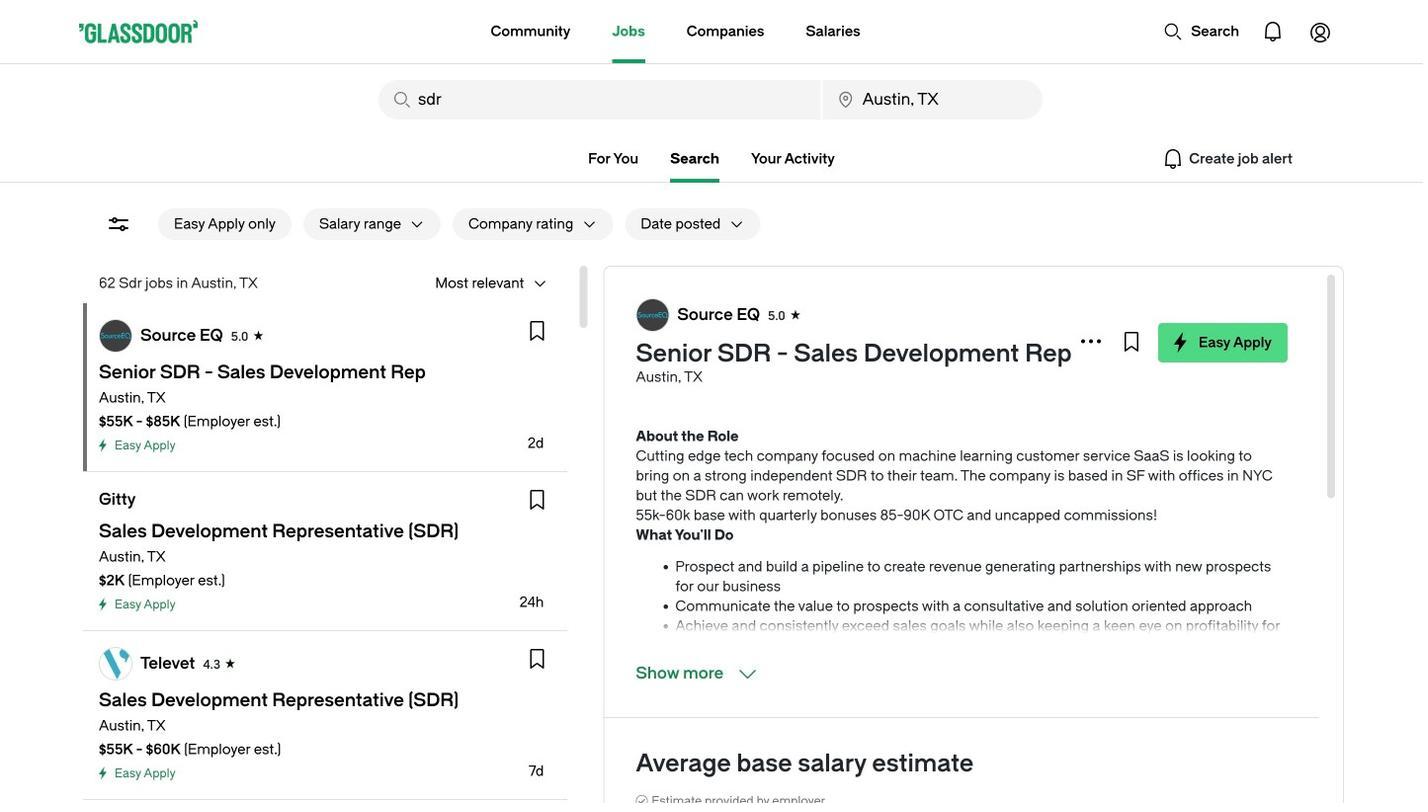 Task type: vqa. For each thing, say whether or not it's contained in the screenshot.
- inside the 'Graduate Teaching Assistant Troy, AL $31K - $48K (Glassdoor est.)'
no



Task type: describe. For each thing, give the bounding box(es) containing it.
none field search keyword
[[379, 80, 821, 120]]

televet logo image
[[100, 648, 131, 680]]

Search keyword field
[[379, 80, 821, 120]]

lottie animation container image
[[1249, 8, 1297, 55]]

open filter menu image
[[107, 213, 130, 236]]

jobs list element
[[83, 303, 568, 804]]

source eq logo image inside jobs list element
[[100, 320, 131, 352]]



Task type: locate. For each thing, give the bounding box(es) containing it.
0 horizontal spatial source eq logo image
[[100, 320, 131, 352]]

0 horizontal spatial none field
[[379, 80, 821, 120]]

None field
[[379, 80, 821, 120], [823, 80, 1043, 120]]

1 horizontal spatial source eq logo image
[[637, 299, 669, 331]]

2 none field from the left
[[823, 80, 1043, 120]]

Search location field
[[823, 80, 1043, 120]]

none field search location
[[823, 80, 1043, 120]]

source eq logo image
[[637, 299, 669, 331], [100, 320, 131, 352]]

1 horizontal spatial none field
[[823, 80, 1043, 120]]

lottie animation container image
[[412, 0, 492, 61], [412, 0, 492, 61], [1249, 8, 1297, 55], [1297, 8, 1344, 55], [1297, 8, 1344, 55], [1164, 22, 1183, 42], [1164, 22, 1183, 42]]

1 none field from the left
[[379, 80, 821, 120]]



